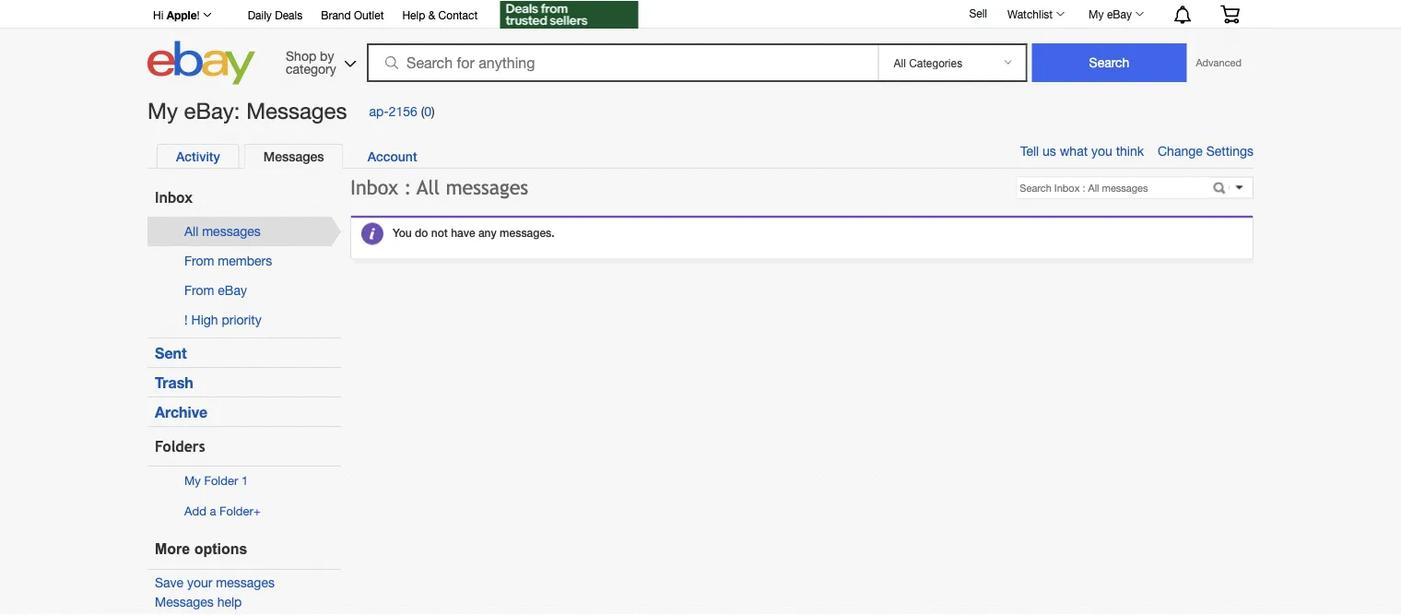 Task type: locate. For each thing, give the bounding box(es) containing it.
messages
[[446, 176, 529, 199], [202, 224, 261, 239], [216, 575, 275, 590]]

1 vertical spatial all
[[184, 224, 199, 239]]

2 from from the top
[[184, 283, 214, 298]]

my left ebay:
[[148, 98, 178, 124]]

sent link
[[155, 344, 187, 362]]

hi apple !
[[153, 8, 200, 21]]

1 vertical spatial messages
[[202, 224, 261, 239]]

1 vertical spatial messages
[[264, 148, 324, 164]]

help & contact
[[403, 8, 478, 21]]

1 vertical spatial from
[[184, 283, 214, 298]]

inbox for inbox
[[155, 188, 193, 206]]

! inside the account navigation
[[197, 8, 200, 21]]

priority
[[222, 312, 262, 327]]

messages link
[[244, 144, 344, 169]]

:
[[405, 176, 412, 199]]

my up add
[[184, 474, 201, 488]]

ap-2156 link
[[369, 103, 418, 118]]

messages
[[246, 98, 347, 124], [264, 148, 324, 164], [155, 594, 214, 610]]

! high priority link
[[184, 312, 262, 327]]

any
[[479, 227, 497, 240]]

messages up help
[[216, 575, 275, 590]]

0 vertical spatial messages
[[446, 176, 529, 199]]

account navigation
[[143, 0, 1254, 31]]

advanced link
[[1188, 44, 1252, 81]]

account link
[[348, 144, 437, 169]]

None submit
[[1033, 43, 1188, 82]]

2 horizontal spatial my
[[1089, 7, 1105, 20]]

save your messages messages help
[[155, 575, 275, 610]]

1 horizontal spatial ebay
[[1108, 7, 1133, 20]]

my right 'watchlist' link
[[1089, 7, 1105, 20]]

1 from from the top
[[184, 253, 214, 268]]

Search for anything text field
[[370, 45, 875, 80]]

activity link
[[157, 144, 240, 169]]

think
[[1117, 143, 1145, 159]]

all right : in the top left of the page
[[417, 176, 440, 199]]

more
[[155, 541, 190, 558]]

2 vertical spatial my
[[184, 474, 201, 488]]

my ebay link
[[1079, 3, 1153, 25]]

save your messages link
[[155, 575, 275, 590]]

1 vertical spatial ebay
[[218, 283, 247, 298]]

all up from members
[[184, 224, 199, 239]]

0 vertical spatial from
[[184, 253, 214, 268]]

a
[[210, 504, 216, 518]]

brand outlet link
[[321, 6, 384, 26]]

my for my ebay
[[1089, 7, 1105, 20]]

folder right a
[[220, 504, 254, 518]]

all messages
[[184, 224, 261, 239]]

watchlist
[[1008, 7, 1053, 20]]

messages down save
[[155, 594, 214, 610]]

inbox : all messages
[[350, 176, 529, 199]]

0 horizontal spatial my
[[148, 98, 178, 124]]

1 horizontal spatial inbox
[[350, 176, 399, 199]]

save
[[155, 575, 184, 590]]

messages down my ebay: messages
[[264, 148, 324, 164]]

from
[[184, 253, 214, 268], [184, 283, 214, 298]]

1 horizontal spatial !
[[197, 8, 200, 21]]

hi
[[153, 8, 164, 21]]

from up high
[[184, 283, 214, 298]]

you
[[393, 227, 412, 240]]

tell us what you think
[[1021, 143, 1145, 159]]

!
[[197, 8, 200, 21], [184, 312, 188, 327]]

get the coupon image
[[500, 1, 639, 29]]

ebay right 'watchlist' link
[[1108, 7, 1133, 20]]

0 horizontal spatial !
[[184, 312, 188, 327]]

from for from members
[[184, 253, 214, 268]]

options
[[194, 541, 248, 558]]

search image
[[386, 56, 398, 69]]

messages up any
[[446, 176, 529, 199]]

from up from ebay link
[[184, 253, 214, 268]]

0 horizontal spatial all
[[184, 224, 199, 239]]

messages inside "link"
[[264, 148, 324, 164]]

messages.
[[500, 227, 555, 240]]

1 horizontal spatial all
[[417, 176, 440, 199]]

outlet
[[354, 8, 384, 21]]

messages down category
[[246, 98, 347, 124]]

0 horizontal spatial inbox
[[155, 188, 193, 206]]

apple
[[167, 8, 197, 21]]

ebay inside the account navigation
[[1108, 7, 1133, 20]]

! right hi
[[197, 8, 200, 21]]

0 horizontal spatial ebay
[[218, 283, 247, 298]]

(
[[421, 103, 425, 118]]

messages up from members
[[202, 224, 261, 239]]

inbox
[[350, 176, 399, 199], [155, 188, 193, 206]]

ebay
[[1108, 7, 1133, 20], [218, 283, 247, 298]]

my
[[1089, 7, 1105, 20], [148, 98, 178, 124], [184, 474, 201, 488]]

0 vertical spatial all
[[417, 176, 440, 199]]

ebay down from members link
[[218, 283, 247, 298]]

deals
[[275, 8, 303, 21]]

ebay for from ebay
[[218, 283, 247, 298]]

change
[[1159, 143, 1203, 159]]

my folder 1
[[184, 474, 248, 488]]

2 vertical spatial messages
[[155, 594, 214, 610]]

0 vertical spatial my
[[1089, 7, 1105, 20]]

0 link
[[425, 103, 432, 118]]

2 vertical spatial messages
[[216, 575, 275, 590]]

Search Inbox : All messages text field
[[1018, 178, 1208, 198]]

inbox down activity link
[[155, 188, 193, 206]]

inbox for inbox : all messages
[[350, 176, 399, 199]]

brand outlet
[[321, 8, 384, 21]]

your
[[187, 575, 213, 590]]

! high priority
[[184, 312, 262, 327]]

1 vertical spatial my
[[148, 98, 178, 124]]

shop by category
[[286, 48, 336, 76]]

tell
[[1021, 143, 1040, 159]]

from for from ebay
[[184, 283, 214, 298]]

! left high
[[184, 312, 188, 327]]

all
[[417, 176, 440, 199], [184, 224, 199, 239]]

settings
[[1207, 143, 1254, 159]]

0 vertical spatial !
[[197, 8, 200, 21]]

0 vertical spatial ebay
[[1108, 7, 1133, 20]]

you
[[1092, 143, 1113, 159]]

folder left 1
[[204, 474, 238, 488]]

shop by category button
[[278, 41, 361, 81]]

my inside the account navigation
[[1089, 7, 1105, 20]]

0 vertical spatial messages
[[246, 98, 347, 124]]

messages help link
[[155, 594, 242, 610]]

ap-
[[369, 103, 389, 118]]

inbox left : in the top left of the page
[[350, 176, 399, 199]]

tab list
[[157, 144, 1235, 169]]

messages inside save your messages messages help
[[216, 575, 275, 590]]

high
[[191, 312, 218, 327]]

add a folder +
[[184, 504, 261, 518]]

1 horizontal spatial my
[[184, 474, 201, 488]]

change settings
[[1159, 143, 1254, 159]]



Task type: vqa. For each thing, say whether or not it's contained in the screenshot.
"&" within Help & Contact link
no



Task type: describe. For each thing, give the bounding box(es) containing it.
from ebay
[[184, 283, 247, 298]]

all messages link
[[184, 224, 261, 239]]

sell link
[[962, 7, 996, 19]]

daily deals link
[[248, 6, 303, 26]]

ebay for my ebay
[[1108, 7, 1133, 20]]

not
[[431, 227, 448, 240]]

daily deals
[[248, 8, 303, 21]]

your shopping cart image
[[1220, 5, 1242, 23]]

shop
[[286, 48, 317, 63]]

my folder 1 link
[[184, 474, 248, 488]]

my for my folder 1
[[184, 474, 201, 488]]

archive link
[[155, 403, 208, 421]]

my ebay
[[1089, 7, 1133, 20]]

+
[[254, 504, 261, 518]]

my ebay: messages
[[148, 98, 347, 124]]

tell us what you think link
[[1021, 143, 1159, 159]]

change settings link
[[1159, 143, 1254, 159]]

folders
[[155, 438, 205, 455]]

you do not have any messages.
[[393, 227, 555, 240]]

1 vertical spatial !
[[184, 312, 188, 327]]

sent
[[155, 344, 187, 362]]

from members link
[[184, 253, 272, 268]]

1 vertical spatial folder
[[220, 504, 254, 518]]

daily
[[248, 8, 272, 21]]

submit search request image
[[1212, 182, 1232, 198]]

&
[[429, 8, 436, 21]]

have
[[451, 227, 476, 240]]

what
[[1060, 143, 1088, 159]]

add
[[184, 504, 206, 518]]

none submit inside "shop by category" banner
[[1033, 43, 1188, 82]]

do
[[415, 227, 428, 240]]

trash
[[155, 374, 194, 391]]

brand
[[321, 8, 351, 21]]

category
[[286, 61, 336, 76]]

us
[[1043, 143, 1057, 159]]

1
[[242, 474, 248, 488]]

by
[[320, 48, 334, 63]]

activity
[[176, 148, 220, 164]]

contact
[[439, 8, 478, 21]]

help
[[403, 8, 426, 21]]

2156
[[389, 103, 418, 118]]

sell
[[970, 7, 988, 19]]

tab list containing activity
[[157, 144, 1235, 169]]

0
[[425, 103, 432, 118]]

help
[[217, 594, 242, 610]]

from ebay link
[[184, 283, 247, 298]]

ebay:
[[184, 98, 240, 124]]

0 vertical spatial folder
[[204, 474, 238, 488]]

ap-2156 ( 0 )
[[369, 103, 435, 118]]

my for my ebay: messages
[[148, 98, 178, 124]]

help & contact link
[[403, 6, 478, 26]]

members
[[218, 253, 272, 268]]

from members
[[184, 253, 272, 268]]

more options
[[155, 541, 248, 558]]

shop by category banner
[[143, 0, 1254, 89]]

archive
[[155, 403, 208, 421]]

advanced
[[1197, 57, 1242, 69]]

watchlist link
[[998, 3, 1074, 25]]

messages inside save your messages messages help
[[155, 594, 214, 610]]

trash link
[[155, 374, 194, 391]]

)
[[432, 103, 435, 118]]

account
[[368, 148, 417, 164]]



